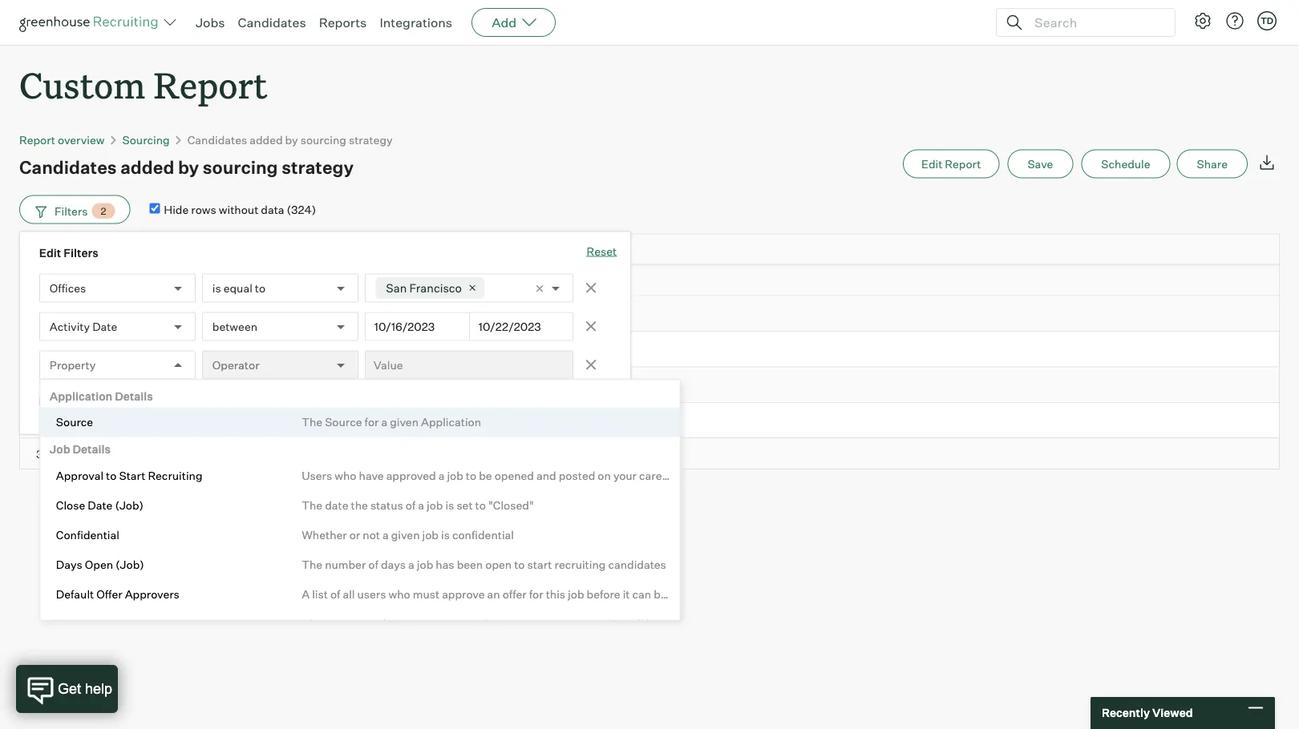 Task type: vqa. For each thing, say whether or not it's contained in the screenshot.
21
no



Task type: locate. For each thing, give the bounding box(es) containing it.
1 horizontal spatial sourcing
[[122, 133, 170, 147]]

application down property
[[50, 389, 113, 403]]

2 vertical spatial of
[[330, 587, 340, 601]]

row group
[[19, 296, 1280, 439]]

offices
[[50, 281, 86, 295]]

the right date
[[351, 498, 368, 512]]

row containing total
[[19, 265, 1280, 296]]

2 inside cell
[[35, 342, 42, 356]]

1 link up the source for a given application
[[429, 378, 433, 392]]

1 link for 1
[[429, 307, 433, 321]]

0 vertical spatial sourcing
[[122, 133, 170, 147]]

job left set
[[427, 498, 443, 512]]

the down club
[[302, 415, 323, 429]]

326
[[36, 447, 56, 461]]

0 horizontal spatial offer
[[503, 587, 527, 601]]

0 vertical spatial candidates added by sourcing strategy
[[187, 133, 393, 147]]

2 1 link from the top
[[429, 342, 433, 356]]

added up "data"
[[250, 133, 283, 147]]

whether
[[302, 528, 347, 542]]

2 right the san
[[429, 276, 436, 290]]

application down value text box
[[421, 415, 481, 429]]

1 vertical spatial sourcing
[[203, 156, 278, 178]]

of left all
[[330, 587, 340, 601]]

club
[[309, 342, 333, 356]]

10/22/2023
[[479, 320, 541, 334]]

in.
[[505, 617, 518, 631]]

td
[[1261, 15, 1274, 26]]

column header inside sourcing strategy row
[[300, 235, 420, 264]]

can
[[632, 587, 651, 601]]

1 offer from the left
[[503, 587, 527, 601]]

offer right no
[[873, 587, 897, 601]]

add inside button
[[74, 395, 96, 409]]

0 vertical spatial given
[[390, 415, 419, 429]]

date for activity
[[92, 320, 117, 334]]

user
[[533, 617, 557, 631]]

source down blasts on the top
[[325, 415, 362, 429]]

2 vertical spatial candidates
[[19, 156, 117, 178]]

date for close
[[88, 498, 113, 512]]

td button
[[1254, 8, 1280, 34]]

cell
[[300, 296, 420, 332], [300, 368, 420, 403]]

1 vertical spatial (job)
[[116, 558, 144, 572]]

1 horizontal spatial report
[[154, 61, 268, 108]]

a
[[381, 415, 388, 429], [418, 498, 424, 512], [383, 528, 389, 542], [408, 558, 414, 572], [463, 617, 469, 631]]

1 vertical spatial sourcing
[[68, 246, 111, 258]]

2 horizontal spatial department
[[885, 617, 948, 631]]

cell for referral
[[300, 368, 420, 403]]

row
[[19, 265, 1280, 296], [19, 296, 1280, 332], [19, 332, 1280, 368], [19, 368, 1280, 403], [19, 403, 1280, 439]]

0 horizontal spatial referral
[[68, 378, 110, 392]]

download image
[[1258, 153, 1277, 172]]

date right the close
[[88, 498, 113, 512]]

1 vertical spatial 2
[[429, 276, 436, 290]]

given down (uni)
[[390, 415, 419, 429]]

approval to start recruiting
[[56, 469, 203, 483]]

0 horizontal spatial this
[[546, 587, 565, 601]]

5 row from the top
[[19, 403, 1280, 439]]

is left set
[[445, 498, 454, 512]]

department down 'approval'
[[885, 617, 948, 631]]

job left in.
[[472, 617, 491, 631]]

of left days
[[368, 558, 378, 572]]

by up hide
[[178, 156, 199, 178]]

2 cell from the top
[[300, 368, 420, 403]]

1 1 link from the top
[[429, 307, 433, 321]]

1 horizontal spatial referral
[[309, 413, 350, 428]]

2 row from the top
[[19, 296, 1280, 332]]

1 horizontal spatial source
[[325, 415, 362, 429]]

1 horizontal spatial sourcing
[[301, 133, 346, 147]]

sourcing strategy row
[[19, 234, 1280, 270]]

given for job
[[391, 528, 420, 542]]

filters
[[55, 204, 88, 218], [64, 246, 99, 260]]

1 horizontal spatial edit
[[921, 157, 943, 171]]

3 cell
[[19, 368, 59, 403]]

2 vertical spatial report
[[945, 157, 981, 171]]

1 horizontal spatial department
[[397, 617, 461, 631]]

add
[[492, 14, 517, 30], [74, 395, 96, 409]]

0 horizontal spatial sourcing
[[68, 246, 111, 258]]

0 vertical spatial add
[[492, 14, 517, 30]]

a up whether or not a given job is confidential
[[418, 498, 424, 512]]

row containing 2
[[19, 332, 1280, 368]]

0 horizontal spatial department
[[56, 617, 120, 631]]

this for will
[[604, 617, 624, 631]]

0 vertical spatial added
[[250, 133, 283, 147]]

1 down 10/16/2023
[[429, 342, 433, 356]]

approval
[[899, 587, 945, 601]]

table
[[19, 234, 1280, 470]]

add inside popup button
[[492, 14, 517, 30]]

1 vertical spatial referral
[[309, 413, 350, 428]]

the up a
[[302, 558, 323, 572]]

1 vertical spatial details
[[73, 443, 111, 457]]

be left blank
[[744, 587, 757, 601]]

cell for company marketing
[[300, 296, 420, 332]]

2 vertical spatial 2
[[35, 342, 42, 356]]

Hide rows without data (324) checkbox
[[149, 203, 160, 214]]

0 horizontal spatial sourcing
[[203, 156, 278, 178]]

marketing
[[121, 307, 175, 321]]

0 vertical spatial details
[[115, 389, 153, 403]]

of right status
[[406, 498, 416, 512]]

save and schedule this report to revisit it! element
[[1008, 150, 1081, 179]]

0 vertical spatial cell
[[300, 296, 420, 332]]

referral up add filter at the left bottom
[[68, 378, 110, 392]]

(uni)
[[370, 342, 397, 356]]

2 down 1 cell at the top
[[35, 342, 42, 356]]

1 vertical spatial by
[[178, 156, 199, 178]]

referral down club
[[309, 413, 350, 428]]

row containing 1
[[19, 296, 1280, 332]]

candidates down the report overview
[[19, 156, 117, 178]]

1 link for 4
[[429, 413, 433, 428]]

1 vertical spatial strategy
[[282, 156, 354, 178]]

0 vertical spatial by
[[285, 133, 298, 147]]

column header
[[300, 235, 420, 264], [19, 266, 59, 296], [300, 266, 420, 296]]

open
[[85, 558, 113, 572]]

sourcing up total
[[68, 246, 111, 258]]

0 horizontal spatial 2
[[35, 342, 42, 356]]

the date the status of a job is set to "closed"
[[302, 498, 534, 512]]

sourcing for sourcing strategy
[[68, 246, 111, 258]]

job up approval
[[50, 443, 70, 457]]

1 horizontal spatial added
[[250, 133, 283, 147]]

column header for sourcing strategy
[[300, 235, 420, 264]]

is equal to
[[212, 281, 266, 295]]

schedule
[[1101, 157, 1151, 171]]

1 inside cell
[[37, 307, 41, 321]]

this up the user
[[546, 587, 565, 601]]

1 horizontal spatial the
[[818, 617, 835, 631]]

the for the number of days a job has been open to start recruiting candidates
[[302, 558, 323, 572]]

row containing 3
[[19, 368, 1280, 403]]

cell up club blasts (uni)
[[300, 296, 420, 332]]

1 down francisco
[[429, 307, 433, 321]]

report down jobs link
[[154, 61, 268, 108]]

candidates added by sourcing strategy up hide
[[19, 156, 354, 178]]

1 the from the top
[[302, 415, 323, 429]]

(job)
[[115, 498, 144, 512], [116, 558, 144, 572]]

1 vertical spatial date
[[88, 498, 113, 512]]

0 vertical spatial 2
[[101, 205, 106, 217]]

candidates right jobs link
[[238, 14, 306, 30]]

1 department from the left
[[56, 617, 120, 631]]

2 for '2' cell
[[35, 342, 42, 356]]

candidates
[[238, 14, 306, 30], [187, 133, 247, 147], [19, 156, 117, 178]]

hide
[[164, 203, 189, 217]]

0 vertical spatial of
[[406, 498, 416, 512]]

0 horizontal spatial report
[[19, 133, 55, 147]]

recruiting
[[148, 469, 203, 483]]

sourcing down custom report on the left
[[122, 133, 170, 147]]

1 horizontal spatial job
[[472, 617, 491, 631]]

source
[[56, 415, 93, 429], [325, 415, 362, 429]]

1 vertical spatial add
[[74, 395, 96, 409]]

to
[[255, 281, 266, 295], [106, 469, 117, 483], [475, 498, 486, 512], [514, 558, 525, 572], [805, 617, 816, 631]]

by up (324)
[[285, 133, 298, 147]]

0 horizontal spatial will
[[626, 617, 644, 631]]

application details
[[50, 389, 153, 403]]

candidates link
[[238, 14, 306, 30]]

1 vertical spatial cell
[[300, 368, 420, 403]]

sourcing for sourcing
[[122, 133, 170, 147]]

3 the from the top
[[302, 558, 323, 572]]

the most specific department a job is in. in user reports, this will limit any metrics for each user to the selected department
[[302, 617, 948, 631]]

0 vertical spatial edit
[[921, 157, 943, 171]]

1 vertical spatial given
[[391, 528, 420, 542]]

0 vertical spatial this
[[546, 587, 565, 601]]

3 1 link from the top
[[429, 378, 433, 392]]

column header for total
[[300, 266, 420, 296]]

the for the date the status of a job is set to "closed"
[[302, 498, 323, 512]]

0 vertical spatial application
[[50, 389, 113, 403]]

sourcing up (324)
[[301, 133, 346, 147]]

1 vertical spatial job
[[472, 617, 491, 631]]

the left date
[[302, 498, 323, 512]]

for left each
[[735, 617, 750, 631]]

1 vertical spatial added
[[120, 156, 174, 178]]

1 vertical spatial edit
[[39, 246, 61, 260]]

3
[[35, 378, 42, 392]]

department down default
[[56, 617, 120, 631]]

report for edit report
[[945, 157, 981, 171]]

offer right an
[[503, 587, 527, 601]]

report
[[154, 61, 268, 108], [19, 133, 55, 147], [945, 157, 981, 171]]

details for application details
[[115, 389, 153, 403]]

will
[[724, 587, 742, 601], [626, 617, 644, 631]]

0 vertical spatial referral
[[68, 378, 110, 392]]

all
[[343, 587, 355, 601]]

jobs
[[196, 14, 225, 30]]

default offer approvers
[[56, 587, 180, 601]]

edit report link
[[903, 150, 1000, 179]]

source up the job details
[[56, 415, 93, 429]]

any
[[672, 617, 691, 631]]

a down approve
[[463, 617, 469, 631]]

specific
[[354, 617, 394, 631]]

given
[[390, 415, 419, 429], [391, 528, 420, 542]]

add for add filter
[[74, 395, 96, 409]]

start
[[119, 469, 145, 483]]

0 horizontal spatial source
[[56, 415, 93, 429]]

of for users
[[330, 587, 340, 601]]

1 for 4
[[429, 413, 433, 428]]

1 vertical spatial application
[[421, 415, 481, 429]]

1 source from the left
[[56, 415, 93, 429]]

added down sourcing "link"
[[120, 156, 174, 178]]

it
[[623, 587, 630, 601]]

sourcing up hide rows without data (324)
[[203, 156, 278, 178]]

be
[[654, 587, 667, 601], [744, 587, 757, 601]]

(job) for close date (job)
[[115, 498, 144, 512]]

status
[[370, 498, 403, 512]]

2 source from the left
[[325, 415, 362, 429]]

2 offer from the left
[[873, 587, 897, 601]]

1 link down francisco
[[429, 307, 433, 321]]

0 vertical spatial the
[[351, 498, 368, 512]]

custom
[[19, 61, 145, 108]]

sourcing inside sourcing strategy row
[[68, 246, 111, 258]]

this down before
[[604, 617, 624, 631]]

0 vertical spatial report
[[154, 61, 268, 108]]

open
[[485, 558, 512, 572]]

will left limit
[[626, 617, 644, 631]]

whether or not a given job is confidential
[[302, 528, 514, 542]]

the left most
[[302, 617, 323, 631]]

of for a
[[368, 558, 378, 572]]

2 horizontal spatial 2
[[429, 276, 436, 290]]

approve
[[442, 587, 485, 601]]

given up days
[[391, 528, 420, 542]]

sourcing link
[[122, 133, 170, 147]]

column header up 10/16/2023
[[300, 266, 420, 296]]

2 up sourcing strategy
[[101, 205, 106, 217]]

2 the from the top
[[302, 498, 323, 512]]

1 horizontal spatial this
[[604, 617, 624, 631]]

selected
[[838, 617, 882, 631]]

2 department from the left
[[397, 617, 461, 631]]

this for job
[[546, 587, 565, 601]]

department down must
[[397, 617, 461, 631]]

the
[[351, 498, 368, 512], [818, 617, 835, 631]]

0 vertical spatial filters
[[55, 204, 88, 218]]

candidates up rows
[[187, 133, 247, 147]]

of
[[406, 498, 416, 512], [368, 558, 378, 572], [330, 587, 340, 601]]

column header up the san
[[300, 235, 420, 264]]

1 vertical spatial the
[[818, 617, 835, 631]]

0 vertical spatial job
[[50, 443, 70, 457]]

1
[[37, 307, 41, 321], [429, 307, 433, 321], [429, 342, 433, 356], [429, 378, 433, 392], [429, 413, 433, 428]]

1 for 2
[[429, 342, 433, 356]]

sourcing
[[122, 133, 170, 147], [68, 246, 111, 258]]

report left overview
[[19, 133, 55, 147]]

custom report
[[19, 61, 268, 108]]

1 link down 10/16/2023
[[429, 342, 433, 356]]

1 link for 3
[[429, 378, 433, 392]]

0 horizontal spatial details
[[73, 443, 111, 457]]

filters up total
[[64, 246, 99, 260]]

2
[[101, 205, 106, 217], [429, 276, 436, 290], [35, 342, 42, 356]]

added
[[250, 133, 283, 147], [120, 156, 174, 178]]

add button
[[472, 8, 556, 37]]

0 horizontal spatial edit
[[39, 246, 61, 260]]

1 horizontal spatial of
[[368, 558, 378, 572]]

(job) right open
[[116, 558, 144, 572]]

1 left activity
[[37, 307, 41, 321]]

job
[[427, 498, 443, 512], [422, 528, 439, 542], [417, 558, 433, 572], [568, 587, 584, 601]]

1 cell
[[19, 296, 59, 332]]

4 row from the top
[[19, 368, 1280, 403]]

candidates added by sourcing strategy up (324)
[[187, 133, 393, 147]]

is left in.
[[494, 617, 503, 631]]

job down the date the status of a job is set to "closed"
[[422, 528, 439, 542]]

1 row from the top
[[19, 265, 1280, 296]]

1 up the source for a given application
[[429, 378, 433, 392]]

0 horizontal spatial be
[[654, 587, 667, 601]]

total
[[68, 276, 96, 290]]

4 the from the top
[[302, 617, 323, 631]]

1 link down value text box
[[429, 413, 433, 428]]

0 vertical spatial will
[[724, 587, 742, 601]]

report left the save
[[945, 157, 981, 171]]

1 link for 2
[[429, 342, 433, 356]]

4 1 link from the top
[[429, 413, 433, 428]]

been
[[457, 558, 483, 572]]

1 horizontal spatial be
[[744, 587, 757, 601]]

be right can
[[654, 587, 667, 601]]

metrics
[[693, 617, 733, 631]]

will right this
[[724, 587, 742, 601]]

(job) down approval to start recruiting
[[115, 498, 144, 512]]

3 row from the top
[[19, 332, 1280, 368]]

1 horizontal spatial add
[[492, 14, 517, 30]]

job left before
[[568, 587, 584, 601]]

for down (uni)
[[365, 415, 379, 429]]

offer
[[503, 587, 527, 601], [873, 587, 897, 601]]

close date (job)
[[56, 498, 144, 512]]

0 vertical spatial (job)
[[115, 498, 144, 512]]

edit
[[921, 157, 943, 171], [39, 246, 61, 260]]

date right activity
[[92, 320, 117, 334]]

a
[[302, 587, 310, 601]]

the
[[302, 415, 323, 429], [302, 498, 323, 512], [302, 558, 323, 572], [302, 617, 323, 631]]

1 horizontal spatial details
[[115, 389, 153, 403]]

cell down club blasts (uni)
[[300, 368, 420, 403]]

0 vertical spatial sourcing
[[301, 133, 346, 147]]

0 horizontal spatial application
[[50, 389, 113, 403]]

1 down value text box
[[429, 413, 433, 428]]

0 horizontal spatial add
[[74, 395, 96, 409]]

2 horizontal spatial report
[[945, 157, 981, 171]]

1 vertical spatial this
[[604, 617, 624, 631]]

row group containing 1
[[19, 296, 1280, 439]]

reports
[[319, 14, 367, 30]]

10/16/2023
[[374, 320, 435, 334]]

0 vertical spatial candidates
[[238, 14, 306, 30]]

job left the has
[[417, 558, 433, 572]]

1 vertical spatial filters
[[64, 246, 99, 260]]

0 vertical spatial date
[[92, 320, 117, 334]]

1 cell from the top
[[300, 296, 420, 332]]

filters right 'filter' image
[[55, 204, 88, 218]]

this
[[698, 587, 722, 601]]

1 horizontal spatial offer
[[873, 587, 897, 601]]

1 vertical spatial of
[[368, 558, 378, 572]]

number
[[325, 558, 366, 572]]

0 horizontal spatial of
[[330, 587, 340, 601]]

the down jobs
[[818, 617, 835, 631]]

1 horizontal spatial by
[[285, 133, 298, 147]]



Task type: describe. For each thing, give the bounding box(es) containing it.
a right the not
[[383, 528, 389, 542]]

the for the most specific department a job is in. in user reports, this will limit any metrics for each user to the selected department
[[302, 617, 323, 631]]

confidential
[[56, 528, 119, 542]]

the number of days a job has been open to start recruiting candidates
[[302, 558, 666, 572]]

most
[[325, 617, 352, 631]]

blank
[[760, 587, 789, 601]]

jobs
[[808, 587, 830, 601]]

viewed
[[1152, 707, 1193, 721]]

1 vertical spatial candidates
[[187, 133, 247, 147]]

without
[[219, 203, 259, 217]]

1 vertical spatial candidates added by sourcing strategy
[[19, 156, 354, 178]]

between
[[212, 320, 257, 334]]

limit
[[646, 617, 669, 631]]

strategy
[[113, 246, 153, 258]]

4
[[35, 413, 43, 428]]

report overview
[[19, 133, 105, 147]]

recently
[[1102, 707, 1150, 721]]

(job) for days open (job)
[[116, 558, 144, 572]]

default
[[56, 587, 94, 601]]

sent.
[[669, 587, 696, 601]]

configure image
[[1193, 11, 1213, 30]]

rows
[[191, 203, 216, 217]]

days
[[56, 558, 82, 572]]

activity
[[50, 320, 90, 334]]

integrations link
[[380, 14, 452, 30]]

data
[[261, 203, 284, 217]]

0 vertical spatial strategy
[[349, 133, 393, 147]]

candidates
[[608, 558, 666, 572]]

Search text field
[[1031, 11, 1161, 34]]

4 cell
[[19, 403, 59, 439]]

users
[[357, 587, 386, 601]]

1 horizontal spatial application
[[421, 415, 481, 429]]

date
[[325, 498, 348, 512]]

1 horizontal spatial 2
[[101, 205, 106, 217]]

an
[[487, 587, 500, 601]]

for left jobs
[[791, 587, 805, 601]]

or
[[349, 528, 360, 542]]

overview
[[58, 133, 105, 147]]

2 cell
[[19, 332, 59, 368]]

given for application
[[390, 415, 419, 429]]

filter image
[[33, 204, 47, 218]]

details for job details
[[73, 443, 111, 457]]

recently viewed
[[1102, 707, 1193, 721]]

is left equal
[[212, 281, 221, 295]]

must
[[413, 587, 440, 601]]

reports,
[[560, 617, 602, 631]]

the for the source for a given application
[[302, 415, 323, 429]]

add for add
[[492, 14, 517, 30]]

2 horizontal spatial of
[[406, 498, 416, 512]]

club blasts (uni)
[[309, 342, 397, 356]]

sourcing strategy
[[68, 246, 153, 258]]

1 for 3
[[429, 378, 433, 392]]

hide rows without data (324)
[[164, 203, 316, 217]]

1 for 1
[[429, 307, 433, 321]]

1 vertical spatial report
[[19, 133, 55, 147]]

2 be from the left
[[744, 587, 757, 601]]

results
[[59, 447, 95, 461]]

a right days
[[408, 558, 414, 572]]

for down start
[[529, 587, 543, 601]]

table containing total
[[19, 234, 1280, 470]]

add filter
[[74, 395, 126, 409]]

report for custom report
[[154, 61, 268, 108]]

0 horizontal spatial the
[[351, 498, 368, 512]]

reset link
[[587, 244, 617, 261]]

filter
[[98, 395, 126, 409]]

0 horizontal spatial job
[[50, 443, 70, 457]]

in
[[521, 617, 530, 631]]

row containing 4
[[19, 403, 1280, 439]]

share
[[1197, 157, 1228, 171]]

Value text field
[[365, 351, 573, 380]]

company
[[68, 307, 119, 321]]

326 results
[[36, 447, 95, 461]]

the source for a given application
[[302, 415, 481, 429]]

reset
[[587, 244, 617, 258]]

1 vertical spatial will
[[626, 617, 644, 631]]

3 department from the left
[[885, 617, 948, 631]]

with
[[832, 587, 855, 601]]

column header up 1 cell at the top
[[19, 266, 59, 296]]

(324)
[[287, 203, 316, 217]]

1 horizontal spatial will
[[724, 587, 742, 601]]

is up the has
[[441, 528, 450, 542]]

approval
[[56, 469, 104, 483]]

save button
[[1008, 150, 1073, 179]]

0 horizontal spatial by
[[178, 156, 199, 178]]

property
[[50, 358, 96, 372]]

total column header
[[59, 266, 300, 296]]

days open (job)
[[56, 558, 144, 572]]

list
[[312, 587, 328, 601]]

greenhouse recruiting image
[[19, 13, 164, 32]]

blasts
[[336, 342, 368, 356]]

before
[[587, 587, 620, 601]]

start
[[527, 558, 552, 572]]

edit filters
[[39, 246, 99, 260]]

no
[[857, 587, 870, 601]]

offer
[[96, 587, 122, 601]]

edit for edit report
[[921, 157, 943, 171]]

a down (uni)
[[381, 415, 388, 429]]

0 horizontal spatial added
[[120, 156, 174, 178]]

set
[[457, 498, 473, 512]]

2 link
[[429, 276, 436, 290]]

td button
[[1258, 11, 1277, 30]]

each
[[752, 617, 777, 631]]

share button
[[1177, 150, 1248, 179]]

equal
[[224, 281, 252, 295]]

schedule button
[[1081, 150, 1171, 179]]

days
[[381, 558, 406, 572]]

edit report
[[921, 157, 981, 171]]

edit for edit filters
[[39, 246, 61, 260]]

"closed"
[[488, 498, 534, 512]]

report overview link
[[19, 133, 105, 147]]

has
[[436, 558, 454, 572]]

company marketing
[[68, 307, 175, 321]]

flow
[[948, 587, 969, 601]]

1 be from the left
[[654, 587, 667, 601]]

2 for 2 link
[[429, 276, 436, 290]]

save
[[1028, 157, 1053, 171]]

who
[[389, 587, 410, 601]]

user
[[780, 617, 803, 631]]

not
[[363, 528, 380, 542]]



